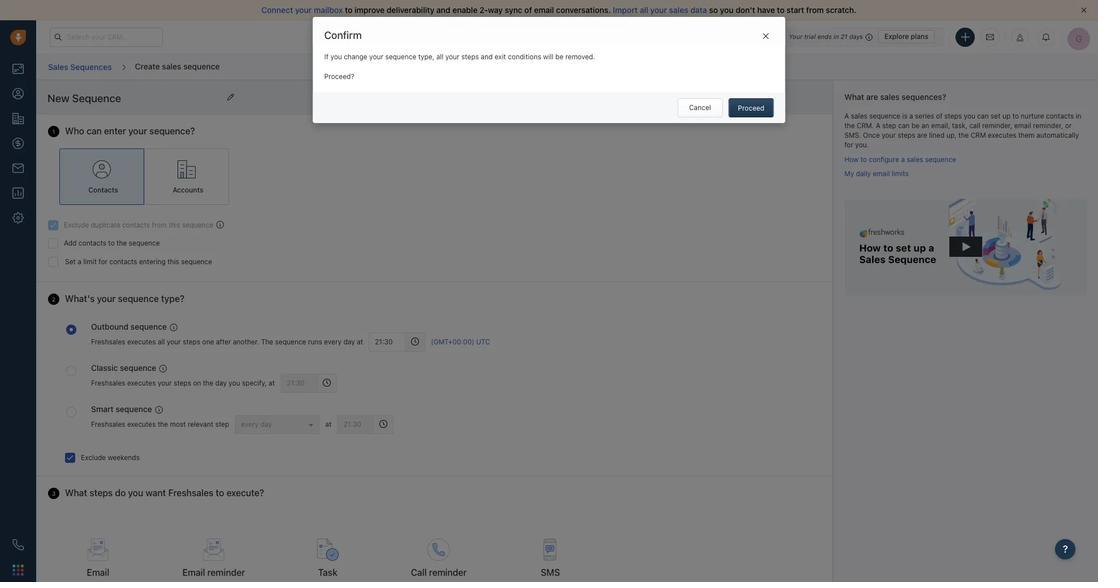 Task type: vqa. For each thing, say whether or not it's contained in the screenshot.
Sequences
yes



Task type: locate. For each thing, give the bounding box(es) containing it.
you right the if
[[330, 53, 342, 61]]

connect your mailbox to improve deliverability and enable 2-way sync of email conversations. import all your sales data so you don't have to start from scratch.
[[261, 5, 856, 15]]

0 horizontal spatial be
[[555, 53, 563, 61]]

1 horizontal spatial all
[[436, 53, 444, 61]]

close image
[[1081, 7, 1087, 13]]

email for email reminder
[[182, 568, 205, 579]]

sales inside the a sales sequence is a series of steps you can set up to nurture contacts in the crm. a step can be an email, task, call reminder, email reminder, or sms. once your steps are lined up, the crm executes them automatically for you.
[[851, 112, 867, 120]]

2 vertical spatial all
[[158, 338, 165, 347]]

are up 'crm.'
[[866, 92, 878, 102]]

start
[[787, 5, 804, 15]]

a up once
[[876, 121, 880, 130]]

be inside confirm dialog
[[555, 53, 563, 61]]

0 horizontal spatial reminder,
[[982, 121, 1012, 130]]

your inside the a sales sequence is a series of steps you can set up to nurture contacts in the crm. a step can be an email, task, call reminder, email reminder, or sms. once your steps are lined up, the crm executes them automatically for you.
[[882, 131, 896, 140]]

entering
[[139, 258, 166, 266]]

step inside the a sales sequence is a series of steps you can set up to nurture contacts in the crm. a step can be an email, task, call reminder, email reminder, or sms. once your steps are lined up, the crm executes them automatically for you.
[[882, 121, 896, 130]]

1 horizontal spatial what
[[844, 92, 864, 102]]

0 vertical spatial are
[[866, 92, 878, 102]]

crm.
[[857, 121, 874, 130]]

your right once
[[882, 131, 896, 140]]

1 vertical spatial in
[[1076, 112, 1081, 120]]

all right type,
[[436, 53, 444, 61]]

0 horizontal spatial a
[[78, 258, 81, 266]]

sequence down lined
[[925, 155, 956, 164]]

enter
[[104, 126, 126, 136]]

of right sync
[[524, 5, 532, 15]]

what right 3
[[65, 488, 87, 499]]

to right 'up'
[[1013, 112, 1019, 120]]

0 vertical spatial what
[[844, 92, 864, 102]]

2 vertical spatial day
[[261, 420, 272, 429]]

in left 21
[[834, 33, 839, 40]]

2 horizontal spatial at
[[357, 338, 363, 347]]

email
[[534, 5, 554, 15], [1014, 121, 1031, 130], [873, 170, 890, 178]]

sequence?
[[149, 126, 195, 136]]

and left exit
[[481, 53, 493, 61]]

0 vertical spatial for
[[844, 141, 853, 149]]

0 vertical spatial exclude
[[64, 221, 89, 230]]

0 vertical spatial day
[[343, 338, 355, 347]]

can
[[977, 112, 989, 120], [898, 121, 910, 130], [87, 126, 102, 136]]

2 email from the left
[[182, 568, 205, 579]]

be
[[555, 53, 563, 61], [912, 121, 920, 130]]

sequence inside the a sales sequence is a series of steps you can set up to nurture contacts in the crm. a step can be an email, task, call reminder, email reminder, or sms. once your steps are lined up, the crm executes them automatically for you.
[[869, 112, 900, 120]]

(gmt+00:00)
[[431, 338, 474, 347]]

0 horizontal spatial day
[[215, 379, 227, 388]]

0 vertical spatial at
[[357, 338, 363, 347]]

explore
[[884, 32, 909, 41]]

1 vertical spatial every
[[241, 420, 259, 429]]

your
[[295, 5, 312, 15], [650, 5, 667, 15], [369, 53, 383, 61], [445, 53, 460, 61], [128, 126, 147, 136], [882, 131, 896, 140], [97, 294, 116, 304], [167, 338, 181, 347], [158, 379, 172, 388]]

1 horizontal spatial a
[[876, 121, 880, 130]]

0 horizontal spatial from
[[152, 221, 167, 230]]

my
[[844, 170, 854, 178]]

reminder,
[[982, 121, 1012, 130], [1033, 121, 1063, 130]]

what up 'crm.'
[[844, 92, 864, 102]]

exclude
[[64, 221, 89, 230], [81, 454, 106, 462]]

import
[[613, 5, 638, 15]]

1 horizontal spatial be
[[912, 121, 920, 130]]

1 vertical spatial what
[[65, 488, 87, 499]]

contacts up or
[[1046, 112, 1074, 120]]

from right start in the right top of the page
[[806, 5, 824, 15]]

every right the runs
[[324, 338, 342, 347]]

2 reminder from the left
[[429, 568, 467, 579]]

2 vertical spatial at
[[325, 421, 332, 429]]

freshsales down smart
[[91, 421, 125, 429]]

21
[[841, 33, 847, 40]]

0 vertical spatial a
[[844, 112, 849, 120]]

freshsales for smart
[[91, 421, 125, 429]]

on
[[193, 379, 201, 388]]

2 horizontal spatial email
[[1014, 121, 1031, 130]]

for down sms.
[[844, 141, 853, 149]]

1 horizontal spatial reminder
[[429, 568, 467, 579]]

0 horizontal spatial reminder
[[207, 568, 245, 579]]

a inside the a sales sequence is a series of steps you can set up to nurture contacts in the crm. a step can be an email, task, call reminder, email reminder, or sms. once your steps are lined up, the crm executes them automatically for you.
[[909, 112, 913, 120]]

0 horizontal spatial email
[[87, 568, 109, 579]]

0 vertical spatial and
[[436, 5, 450, 15]]

email down configure
[[873, 170, 890, 178]]

change
[[344, 53, 367, 61]]

1 horizontal spatial email
[[182, 568, 205, 579]]

contacts inside the a sales sequence is a series of steps you can set up to nurture contacts in the crm. a step can be an email, task, call reminder, email reminder, or sms. once your steps are lined up, the crm executes them automatically for you.
[[1046, 112, 1074, 120]]

outbound sequence
[[91, 322, 167, 332]]

2 horizontal spatial day
[[343, 338, 355, 347]]

1 vertical spatial exclude
[[81, 454, 106, 462]]

if you change your sequence type, all your steps and exit conditions will be removed.
[[324, 53, 595, 61]]

are inside the a sales sequence is a series of steps you can set up to nurture contacts in the crm. a step can be an email, task, call reminder, email reminder, or sms. once your steps are lined up, the crm executes them automatically for you.
[[917, 131, 927, 140]]

0 vertical spatial this
[[169, 221, 180, 230]]

or
[[1065, 121, 1072, 130]]

confirm dialog
[[313, 17, 785, 123]]

and left enable
[[436, 5, 450, 15]]

what for what are sales sequences?
[[844, 92, 864, 102]]

contacts up limit
[[79, 239, 106, 248]]

1 vertical spatial day
[[215, 379, 227, 388]]

if
[[324, 53, 329, 61]]

sequence left <span class=" ">sales reps can use this for prospecting and account-based selling e.g. following up with event attendees</span> image
[[116, 405, 152, 414]]

steps left exit
[[461, 53, 479, 61]]

1 vertical spatial are
[[917, 131, 927, 140]]

1 horizontal spatial day
[[261, 420, 272, 429]]

of inside the a sales sequence is a series of steps you can set up to nurture contacts in the crm. a step can be an email, task, call reminder, email reminder, or sms. once your steps are lined up, the crm executes them automatically for you.
[[936, 112, 943, 120]]

be right will
[[555, 53, 563, 61]]

duplicate
[[91, 221, 120, 230]]

sync
[[505, 5, 522, 15]]

lined
[[929, 131, 945, 140]]

runs
[[308, 338, 322, 347]]

1 email from the left
[[87, 568, 109, 579]]

<span class=" ">sales reps can use this for prospecting and account-based selling e.g. following up with event attendees</span> image
[[155, 406, 163, 414]]

0 horizontal spatial every
[[241, 420, 259, 429]]

0 horizontal spatial are
[[866, 92, 878, 102]]

1 vertical spatial a
[[901, 155, 905, 164]]

0 vertical spatial a
[[909, 112, 913, 120]]

crm
[[971, 131, 986, 140]]

0 horizontal spatial what
[[65, 488, 87, 499]]

and
[[436, 5, 450, 15], [481, 53, 493, 61]]

what's
[[65, 294, 95, 304]]

executes down <span class=" ">sales reps can use this for prospecting and account-based selling e.g. following up with event attendees</span> image
[[127, 421, 156, 429]]

1 vertical spatial all
[[436, 53, 444, 61]]

every
[[324, 338, 342, 347], [241, 420, 259, 429]]

all right import
[[640, 5, 648, 15]]

0 vertical spatial be
[[555, 53, 563, 61]]

you left specify,
[[229, 379, 240, 388]]

can down is
[[898, 121, 910, 130]]

sales up 'crm.'
[[851, 112, 867, 120]]

1 horizontal spatial are
[[917, 131, 927, 140]]

are down an
[[917, 131, 927, 140]]

exit
[[495, 53, 506, 61]]

email up 'them'
[[1014, 121, 1031, 130]]

1 horizontal spatial from
[[806, 5, 824, 15]]

for inside the a sales sequence is a series of steps you can set up to nurture contacts in the crm. a step can be an email, task, call reminder, email reminder, or sms. once your steps are lined up, the crm executes them automatically for you.
[[844, 141, 853, 149]]

0 horizontal spatial step
[[215, 421, 229, 429]]

day right the runs
[[343, 338, 355, 347]]

executes down 'up'
[[988, 131, 1016, 140]]

1 horizontal spatial in
[[1076, 112, 1081, 120]]

0 horizontal spatial a
[[844, 112, 849, 120]]

an
[[922, 121, 929, 130]]

steps left "on"
[[174, 379, 191, 388]]

0 horizontal spatial of
[[524, 5, 532, 15]]

sequence up "type?"
[[181, 258, 212, 266]]

sales sequences link
[[47, 58, 112, 76]]

2 vertical spatial a
[[78, 258, 81, 266]]

you.
[[855, 141, 869, 149]]

1 reminder, from the left
[[982, 121, 1012, 130]]

steps
[[461, 53, 479, 61], [944, 112, 962, 120], [898, 131, 915, 140], [183, 338, 200, 347], [174, 379, 191, 388], [90, 488, 113, 499]]

sms
[[541, 568, 560, 579]]

sequence left type,
[[385, 53, 416, 61]]

2 vertical spatial email
[[873, 170, 890, 178]]

this
[[169, 221, 180, 230], [167, 258, 179, 266]]

contacts
[[88, 186, 118, 195]]

at
[[357, 338, 363, 347], [269, 379, 275, 388], [325, 421, 332, 429]]

the left most
[[158, 421, 168, 429]]

how
[[844, 155, 859, 164]]

contacts down add contacts to the sequence
[[109, 258, 137, 266]]

for
[[844, 141, 853, 149], [99, 258, 108, 266]]

email,
[[931, 121, 950, 130]]

1 horizontal spatial and
[[481, 53, 493, 61]]

sales left data on the right top of the page
[[669, 5, 688, 15]]

in up "automatically" on the top of the page
[[1076, 112, 1081, 120]]

0 horizontal spatial in
[[834, 33, 839, 40]]

from
[[806, 5, 824, 15], [152, 221, 167, 230]]

what
[[844, 92, 864, 102], [65, 488, 87, 499]]

reminder for email reminder
[[207, 568, 245, 579]]

1 horizontal spatial step
[[882, 121, 896, 130]]

import all your sales data link
[[613, 5, 709, 15]]

day inside every day button
[[261, 420, 272, 429]]

1 vertical spatial this
[[167, 258, 179, 266]]

contacts
[[1046, 112, 1074, 120], [122, 221, 150, 230], [79, 239, 106, 248], [109, 258, 137, 266]]

1 horizontal spatial every
[[324, 338, 342, 347]]

executes down classic sequence
[[127, 379, 156, 388]]

1 vertical spatial be
[[912, 121, 920, 130]]

can left set
[[977, 112, 989, 120]]

0 vertical spatial of
[[524, 5, 532, 15]]

sequence down exclude duplicate contacts from this sequence
[[129, 239, 160, 248]]

are
[[866, 92, 878, 102], [917, 131, 927, 140]]

how to configure a sales sequence
[[844, 155, 956, 164]]

step
[[882, 121, 896, 130], [215, 421, 229, 429]]

another.
[[233, 338, 259, 347]]

1 vertical spatial from
[[152, 221, 167, 230]]

trial
[[804, 33, 816, 40]]

1 horizontal spatial reminder,
[[1033, 121, 1063, 130]]

0 vertical spatial email
[[534, 5, 554, 15]]

sequence left is
[[869, 112, 900, 120]]

a up limits
[[901, 155, 905, 164]]

every down specify,
[[241, 420, 259, 429]]

at right every day button
[[325, 421, 332, 429]]

2 horizontal spatial a
[[909, 112, 913, 120]]

improve
[[355, 5, 385, 15]]

can right who
[[87, 126, 102, 136]]

create sales sequence
[[135, 62, 220, 71]]

create
[[135, 62, 160, 71]]

2 reminder, from the left
[[1033, 121, 1063, 130]]

freshsales for classic
[[91, 379, 125, 388]]

2-
[[480, 5, 488, 15]]

freshsales down classic
[[91, 379, 125, 388]]

step right relevant
[[215, 421, 229, 429]]

automatically
[[1037, 131, 1079, 140]]

step right 'crm.'
[[882, 121, 896, 130]]

1 vertical spatial email
[[1014, 121, 1031, 130]]

1 vertical spatial at
[[269, 379, 275, 388]]

0 horizontal spatial at
[[269, 379, 275, 388]]

1 horizontal spatial for
[[844, 141, 853, 149]]

your right type,
[[445, 53, 460, 61]]

a right set on the top left of the page
[[78, 258, 81, 266]]

None text field
[[47, 89, 222, 108]]

you right so
[[720, 5, 734, 15]]

0 vertical spatial from
[[806, 5, 824, 15]]

for right limit
[[99, 258, 108, 266]]

you
[[720, 5, 734, 15], [330, 53, 342, 61], [964, 112, 975, 120], [229, 379, 240, 388], [128, 488, 143, 499]]

a up sms.
[[844, 112, 849, 120]]

freshsales for outbound
[[91, 338, 125, 347]]

0 horizontal spatial for
[[99, 258, 108, 266]]

most
[[170, 421, 186, 429]]

you up 'call'
[[964, 112, 975, 120]]

of up 'email,'
[[936, 112, 943, 120]]

1 horizontal spatial at
[[325, 421, 332, 429]]

phone element
[[7, 534, 29, 557]]

so
[[709, 5, 718, 15]]

0 vertical spatial step
[[882, 121, 896, 130]]

day down specify,
[[261, 420, 272, 429]]

a right is
[[909, 112, 913, 120]]

way
[[488, 5, 503, 15]]

classic
[[91, 363, 118, 373]]

1 reminder from the left
[[207, 568, 245, 579]]

a
[[844, 112, 849, 120], [876, 121, 880, 130]]

1 horizontal spatial email
[[873, 170, 890, 178]]

exclude left weekends
[[81, 454, 106, 462]]

executes down the outbound sequence
[[127, 338, 156, 347]]

2 horizontal spatial all
[[640, 5, 648, 15]]

at right specify,
[[269, 379, 275, 388]]

your down <span class=" ">sales reps can use this for traditional drip campaigns e.g. reengaging with cold prospects</span> "icon"
[[167, 338, 181, 347]]

conditions
[[508, 53, 541, 61]]

this right entering
[[167, 258, 179, 266]]

how to configure a sales sequence link
[[844, 155, 956, 164]]

freshsales down 'outbound'
[[91, 338, 125, 347]]

1 horizontal spatial of
[[936, 112, 943, 120]]

email right sync
[[534, 5, 554, 15]]

all
[[640, 5, 648, 15], [436, 53, 444, 61], [158, 338, 165, 347]]

and inside confirm dialog
[[481, 53, 493, 61]]

who can enter your sequence?
[[65, 126, 195, 136]]

exclude up add
[[64, 221, 89, 230]]

exclude for exclude duplicate contacts from this sequence
[[64, 221, 89, 230]]

0 vertical spatial every
[[324, 338, 342, 347]]

reminder, down set
[[982, 121, 1012, 130]]

1 vertical spatial of
[[936, 112, 943, 120]]

1 vertical spatial a
[[876, 121, 880, 130]]

every contact has a unique email address, so don't worry about duplication. image
[[216, 221, 224, 229]]

1 horizontal spatial a
[[901, 155, 905, 164]]

sequence left <span class=" ">sales reps can use this for weekly check-ins with leads and to run renewal campaigns e.g. renewing a contract</span> icon
[[120, 363, 156, 373]]

will
[[543, 53, 554, 61]]

freshsales executes your steps on the day you specify, at
[[91, 379, 275, 388]]

your down <span class=" ">sales reps can use this for weekly check-ins with leads and to run renewal campaigns e.g. renewing a contract</span> icon
[[158, 379, 172, 388]]

steps down is
[[898, 131, 915, 140]]

from up entering
[[152, 221, 167, 230]]

1 vertical spatial and
[[481, 53, 493, 61]]

my daily email limits link
[[844, 170, 909, 178]]

up,
[[947, 131, 957, 140]]

(gmt+00:00) utc link
[[431, 338, 490, 347]]

this down accounts
[[169, 221, 180, 230]]



Task type: describe. For each thing, give the bounding box(es) containing it.
to right mailbox
[[345, 5, 352, 15]]

them
[[1018, 131, 1035, 140]]

your right change
[[369, 53, 383, 61]]

limits
[[892, 170, 909, 178]]

sequence left <span class=" ">sales reps can use this for traditional drip campaigns e.g. reengaging with cold prospects</span> "icon"
[[131, 322, 167, 332]]

smart sequence
[[91, 405, 152, 414]]

0 horizontal spatial can
[[87, 126, 102, 136]]

want
[[146, 488, 166, 499]]

steps up task,
[[944, 112, 962, 120]]

your left mailbox
[[295, 5, 312, 15]]

mailbox
[[314, 5, 343, 15]]

every inside button
[[241, 420, 259, 429]]

sequences?
[[902, 92, 946, 102]]

set
[[65, 258, 76, 266]]

what for what steps do you want freshsales to execute?
[[65, 488, 87, 499]]

call
[[969, 121, 980, 130]]

cancel button
[[677, 98, 723, 118]]

to inside the a sales sequence is a series of steps you can set up to nurture contacts in the crm. a step can be an email, task, call reminder, email reminder, or sms. once your steps are lined up, the crm executes them automatically for you.
[[1013, 112, 1019, 120]]

email reminder
[[182, 568, 245, 579]]

utc
[[476, 338, 490, 347]]

ends
[[817, 33, 832, 40]]

steps left one
[[183, 338, 200, 347]]

1 vertical spatial step
[[215, 421, 229, 429]]

call reminder
[[411, 568, 467, 579]]

confirm
[[324, 29, 362, 41]]

exclude weekends
[[81, 454, 140, 462]]

reminder for call reminder
[[429, 568, 467, 579]]

my daily email limits
[[844, 170, 909, 178]]

to left execute?
[[216, 488, 224, 499]]

do
[[115, 488, 126, 499]]

your right enter
[[128, 126, 147, 136]]

<span class=" ">sales reps can use this for traditional drip campaigns e.g. reengaging with cold prospects</span> image
[[170, 324, 178, 332]]

executes inside the a sales sequence is a series of steps you can set up to nurture contacts in the crm. a step can be an email, task, call reminder, email reminder, or sms. once your steps are lined up, the crm executes them automatically for you.
[[988, 131, 1016, 140]]

relevant
[[188, 421, 213, 429]]

sales left sequences?
[[880, 92, 900, 102]]

add
[[64, 239, 77, 248]]

task,
[[952, 121, 967, 130]]

enable
[[452, 5, 478, 15]]

to right how
[[861, 155, 867, 164]]

daily
[[856, 170, 871, 178]]

sales up limits
[[907, 155, 923, 164]]

what steps do you want freshsales to execute?
[[65, 488, 264, 499]]

the down duplicate at top
[[117, 239, 127, 248]]

days
[[849, 33, 863, 40]]

0 horizontal spatial email
[[534, 5, 554, 15]]

you inside confirm dialog
[[330, 53, 342, 61]]

removed.
[[565, 53, 595, 61]]

0 vertical spatial all
[[640, 5, 648, 15]]

sequence right create
[[183, 62, 220, 71]]

sms.
[[844, 131, 861, 140]]

your right import
[[650, 5, 667, 15]]

your right "what's"
[[97, 294, 116, 304]]

who
[[65, 126, 84, 136]]

to left start in the right top of the page
[[777, 5, 785, 15]]

executes for outbound sequence
[[127, 338, 156, 347]]

execute?
[[226, 488, 264, 499]]

what's your sequence type?
[[65, 294, 184, 304]]

the right "on"
[[203, 379, 213, 388]]

1 horizontal spatial can
[[898, 121, 910, 130]]

what's new image
[[1016, 34, 1024, 42]]

series
[[915, 112, 934, 120]]

the up sms.
[[844, 121, 855, 130]]

phone image
[[12, 540, 24, 551]]

sequence left every contact has a unique email address, so don't worry about duplication. icon
[[182, 221, 213, 230]]

proceed?
[[324, 72, 354, 81]]

you right do
[[128, 488, 143, 499]]

data
[[690, 5, 707, 15]]

weekends
[[108, 454, 140, 462]]

2 horizontal spatial can
[[977, 112, 989, 120]]

sales right create
[[162, 62, 181, 71]]

in inside the a sales sequence is a series of steps you can set up to nurture contacts in the crm. a step can be an email, task, call reminder, email reminder, or sms. once your steps are lined up, the crm executes them automatically for you.
[[1076, 112, 1081, 120]]

accounts link
[[144, 149, 229, 205]]

freshsales executes the most relevant step
[[91, 421, 229, 429]]

sequence up the outbound sequence
[[118, 294, 159, 304]]

connect your mailbox link
[[261, 5, 345, 15]]

exclude for exclude weekends
[[81, 454, 106, 462]]

configure
[[869, 155, 899, 164]]

explore plans link
[[878, 30, 935, 44]]

sales
[[48, 62, 68, 72]]

outbound
[[91, 322, 128, 332]]

you inside the a sales sequence is a series of steps you can set up to nurture contacts in the crm. a step can be an email, task, call reminder, email reminder, or sms. once your steps are lined up, the crm executes them automatically for you.
[[964, 112, 975, 120]]

have
[[757, 5, 775, 15]]

send email image
[[986, 32, 994, 42]]

don't
[[736, 5, 755, 15]]

up
[[1002, 112, 1011, 120]]

task
[[318, 568, 337, 579]]

freshsales right want
[[168, 488, 213, 499]]

what are sales sequences?
[[844, 92, 946, 102]]

is
[[902, 112, 907, 120]]

email for email
[[87, 568, 109, 579]]

steps inside confirm dialog
[[461, 53, 479, 61]]

cancel
[[689, 103, 711, 112]]

sequence right "the"
[[275, 338, 306, 347]]

type?
[[161, 294, 184, 304]]

0 horizontal spatial and
[[436, 5, 450, 15]]

0 vertical spatial in
[[834, 33, 839, 40]]

freshworks switcher image
[[12, 565, 24, 577]]

executes for smart sequence
[[127, 421, 156, 429]]

scratch.
[[826, 5, 856, 15]]

type,
[[418, 53, 434, 61]]

smart
[[91, 405, 114, 414]]

be inside the a sales sequence is a series of steps you can set up to nurture contacts in the crm. a step can be an email, task, call reminder, email reminder, or sms. once your steps are lined up, the crm executes them automatically for you.
[[912, 121, 920, 130]]

the
[[261, 338, 273, 347]]

Search your CRM... text field
[[50, 27, 163, 47]]

all inside confirm dialog
[[436, 53, 444, 61]]

the down task,
[[958, 131, 969, 140]]

freshsales executes all your steps one after another. the sequence runs every day at
[[91, 338, 363, 347]]

steps left do
[[90, 488, 113, 499]]

every day button
[[235, 415, 320, 435]]

once
[[863, 131, 880, 140]]

1 vertical spatial for
[[99, 258, 108, 266]]

0 horizontal spatial all
[[158, 338, 165, 347]]

add contacts to the sequence
[[64, 239, 160, 248]]

exclude duplicate contacts from this sequence
[[64, 221, 213, 230]]

to down duplicate at top
[[108, 239, 115, 248]]

sales sequences
[[48, 62, 112, 72]]

nurture
[[1021, 112, 1044, 120]]

contacts up add contacts to the sequence
[[122, 221, 150, 230]]

<span class=" ">sales reps can use this for weekly check-ins with leads and to run renewal campaigns e.g. renewing a contract</span> image
[[159, 365, 167, 373]]

email inside the a sales sequence is a series of steps you can set up to nurture contacts in the crm. a step can be an email, task, call reminder, email reminder, or sms. once your steps are lined up, the crm executes them automatically for you.
[[1014, 121, 1031, 130]]

limit
[[83, 258, 97, 266]]

sequence inside confirm dialog
[[385, 53, 416, 61]]

executes for classic sequence
[[127, 379, 156, 388]]

set
[[991, 112, 1001, 120]]

call
[[411, 568, 427, 579]]

2
[[52, 296, 56, 303]]

specify,
[[242, 379, 267, 388]]

conversations.
[[556, 5, 611, 15]]

contacts link
[[59, 149, 144, 205]]

every day
[[241, 420, 272, 429]]



